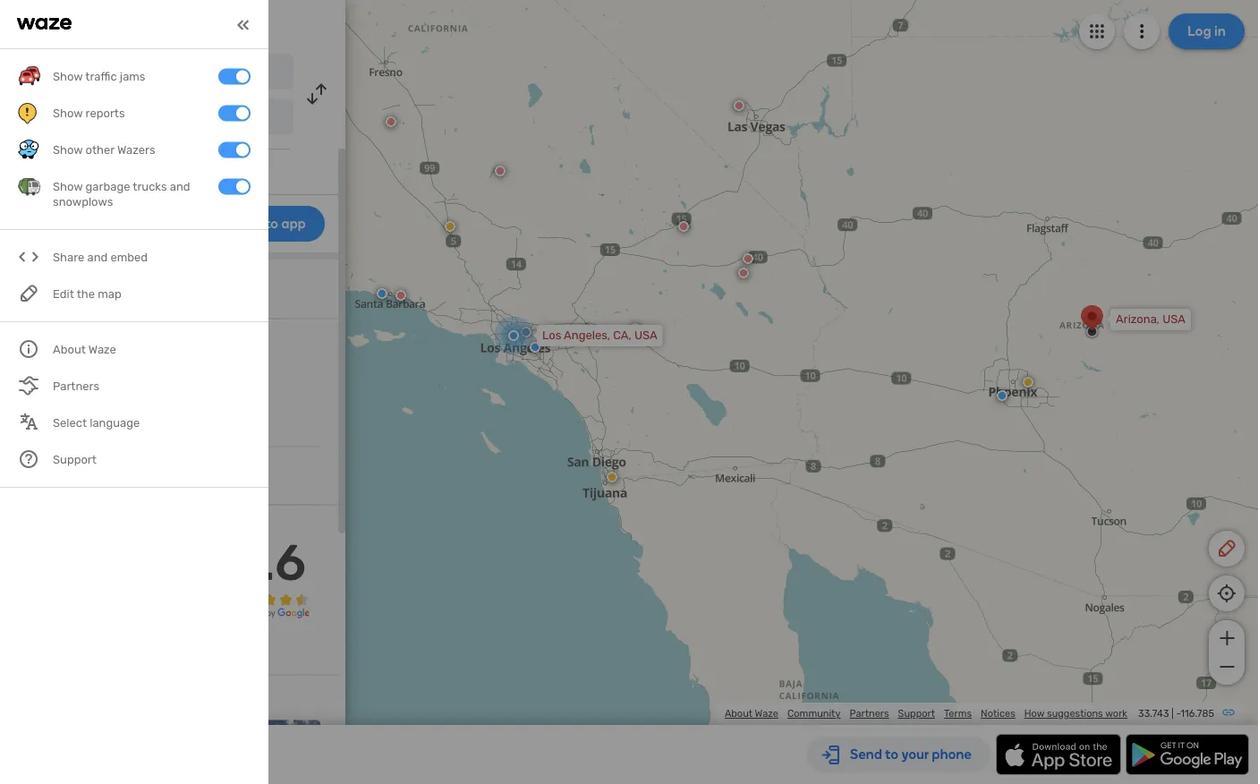 Task type: locate. For each thing, give the bounding box(es) containing it.
partners
[[850, 708, 890, 720]]

1 horizontal spatial ca,
[[142, 67, 159, 80]]

driving directions
[[107, 14, 239, 34]]

los left angeles,
[[543, 329, 562, 342]]

4.6
[[230, 533, 306, 592]]

terms
[[945, 708, 972, 720]]

starting
[[18, 289, 64, 304]]

work
[[1106, 708, 1128, 720]]

ca, right angeles,
[[614, 329, 632, 342]]

0 vertical spatial angeles
[[89, 66, 136, 81]]

ca,
[[142, 67, 159, 80], [614, 329, 632, 342], [18, 364, 38, 378]]

partners link
[[850, 708, 890, 720]]

los up the arizona
[[65, 66, 86, 81]]

driving
[[107, 14, 161, 34]]

location image
[[18, 106, 39, 127]]

pencil image
[[1217, 538, 1238, 560]]

how suggestions work link
[[1025, 708, 1128, 720]]

support link
[[899, 708, 936, 720]]

arizona usa
[[65, 111, 137, 125]]

and
[[87, 250, 108, 264]]

community link
[[788, 708, 841, 720]]

point
[[67, 289, 97, 304]]

support
[[899, 708, 936, 720]]

ca, down starting point button
[[18, 364, 38, 378]]

angeles
[[89, 66, 136, 81], [52, 339, 123, 360]]

about waze community partners support terms notices how suggestions work
[[725, 708, 1128, 720]]

los angeles ca, usa
[[65, 66, 183, 81], [18, 339, 123, 378]]

angeles up arizona usa
[[89, 66, 136, 81]]

1 vertical spatial angeles
[[52, 339, 123, 360]]

arizona
[[65, 111, 110, 125]]

notices link
[[981, 708, 1016, 720]]

about
[[725, 708, 753, 720]]

arizona, usa
[[1117, 312, 1186, 326]]

1 vertical spatial los angeles ca, usa
[[18, 339, 123, 378]]

33.743 | -116.785
[[1139, 708, 1215, 720]]

los
[[65, 66, 86, 81], [543, 329, 562, 342], [18, 339, 49, 360]]

los angeles ca, usa down driving
[[65, 66, 183, 81]]

lacity.org/index.htm link
[[54, 468, 172, 483]]

arizona,
[[1117, 312, 1160, 326]]

link image
[[1222, 706, 1237, 720]]

angeles down point
[[52, 339, 123, 360]]

usa
[[161, 67, 183, 80], [116, 112, 137, 124], [1163, 312, 1186, 326], [635, 329, 658, 342], [41, 364, 66, 378]]

los angeles ca, usa down starting point button
[[18, 339, 123, 378]]

0 horizontal spatial los
[[18, 339, 49, 360]]

ca, down driving
[[142, 67, 159, 80]]

directions
[[164, 14, 239, 34]]

2 vertical spatial ca,
[[18, 364, 38, 378]]

33.743
[[1139, 708, 1170, 720]]

1 vertical spatial ca,
[[614, 329, 632, 342]]

usa right the arizona
[[116, 112, 137, 124]]

zoom out image
[[1216, 656, 1239, 678]]

angeles,
[[564, 329, 611, 342]]

share
[[53, 250, 84, 264]]

los down starting point button
[[18, 339, 49, 360]]

how
[[1025, 708, 1045, 720]]

116.785
[[1181, 708, 1215, 720]]



Task type: vqa. For each thing, say whether or not it's contained in the screenshot.
'Learn'
no



Task type: describe. For each thing, give the bounding box(es) containing it.
0 horizontal spatial ca,
[[18, 364, 38, 378]]

2 horizontal spatial los
[[543, 329, 562, 342]]

los inside los angeles ca, usa
[[18, 339, 49, 360]]

embed
[[111, 250, 148, 264]]

zoom in image
[[1216, 628, 1239, 649]]

clock image
[[13, 158, 35, 180]]

usa down starting point button
[[41, 364, 66, 378]]

usa down driving directions
[[161, 67, 183, 80]]

starting point button
[[18, 289, 97, 318]]

0 vertical spatial ca,
[[142, 67, 159, 80]]

community
[[788, 708, 841, 720]]

usa right arizona,
[[1163, 312, 1186, 326]]

share and embed link
[[18, 239, 251, 276]]

current location image
[[18, 61, 39, 82]]

code image
[[18, 246, 40, 269]]

lacity.org/index.htm
[[54, 468, 172, 483]]

1 horizontal spatial los
[[65, 66, 86, 81]]

0 vertical spatial los angeles ca, usa
[[65, 66, 183, 81]]

image 4 of los angeles, los angeles image
[[248, 720, 321, 784]]

suggestions
[[1048, 708, 1104, 720]]

usa right angeles,
[[635, 329, 658, 342]]

los angeles, ca, usa
[[543, 329, 658, 342]]

computer image
[[18, 465, 39, 487]]

2 horizontal spatial ca,
[[614, 329, 632, 342]]

notices
[[981, 708, 1016, 720]]

starting point
[[18, 289, 97, 304]]

about waze link
[[725, 708, 779, 720]]

|
[[1172, 708, 1175, 720]]

usa inside arizona usa
[[116, 112, 137, 124]]

-
[[1177, 708, 1181, 720]]

share and embed
[[53, 250, 148, 264]]

terms link
[[945, 708, 972, 720]]

waze
[[755, 708, 779, 720]]



